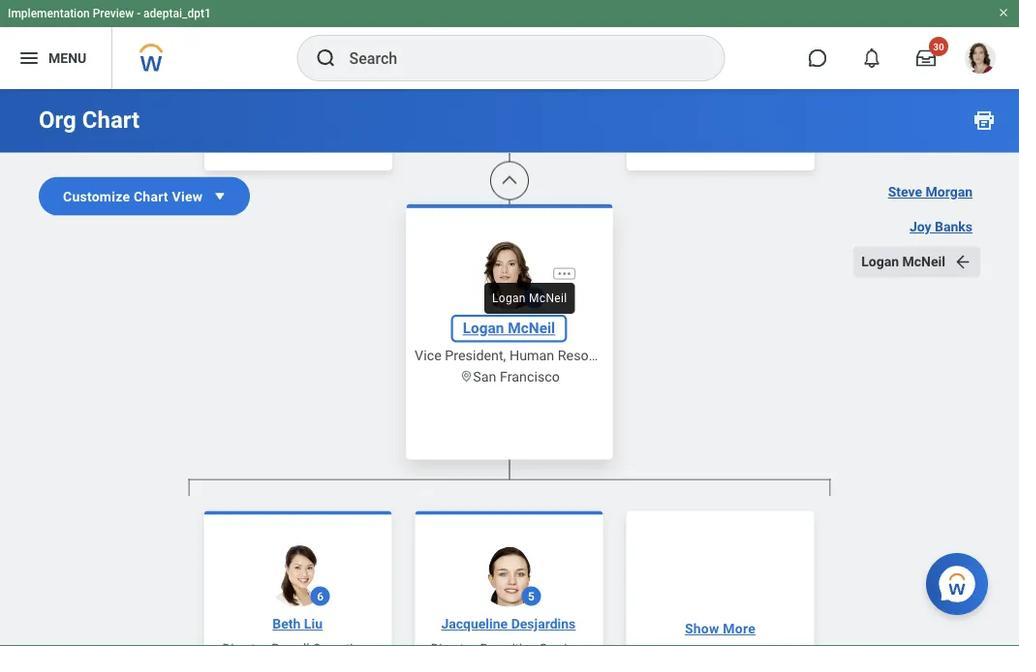 Task type: vqa. For each thing, say whether or not it's contained in the screenshot.
phone icon associated with first mail image from the top
no



Task type: describe. For each thing, give the bounding box(es) containing it.
logan mcneil tooltip
[[481, 279, 579, 318]]

steve
[[888, 184, 923, 200]]

logan mcneil inside button
[[862, 254, 946, 270]]

notifications large image
[[862, 48, 882, 68]]

logan for logan mcneil tooltip
[[492, 292, 526, 305]]

liu
[[304, 616, 323, 632]]

joy banks, joy banks, 7 direct reports element
[[189, 0, 830, 460]]

president,
[[445, 347, 506, 363]]

resources
[[558, 347, 623, 363]]

30
[[933, 41, 945, 52]]

logan mcneil link
[[454, 318, 564, 339]]

chart for org
[[82, 106, 140, 134]]

show more button
[[676, 614, 766, 645]]

close environment banner image
[[998, 7, 1010, 18]]

jacqueline
[[442, 616, 508, 632]]

preview
[[93, 7, 134, 20]]

san francisco
[[473, 369, 560, 385]]

customize chart view button
[[39, 177, 250, 216]]

5
[[528, 590, 535, 603]]

show
[[685, 621, 720, 637]]

caret down image
[[211, 187, 230, 206]]

-
[[137, 7, 141, 20]]

menu banner
[[0, 0, 1019, 89]]

mcneil for logan mcneil tooltip
[[529, 292, 567, 305]]

vice president, human resources
[[415, 347, 623, 363]]

justify image
[[17, 47, 41, 70]]

beth
[[273, 616, 301, 632]]

search image
[[314, 47, 338, 70]]

logan mcneil for the logan mcneil link
[[463, 320, 555, 337]]

human
[[510, 347, 555, 363]]



Task type: locate. For each thing, give the bounding box(es) containing it.
chart inside button
[[134, 188, 168, 204]]

2 vertical spatial logan
[[463, 320, 504, 337]]

menu button
[[0, 27, 112, 89]]

chart left view at the top left of page
[[134, 188, 168, 204]]

logan inside logan mcneil button
[[862, 254, 899, 270]]

morgan
[[926, 184, 973, 200]]

org
[[39, 106, 76, 134]]

mcneil for the logan mcneil link
[[508, 320, 555, 337]]

logan mcneil, logan mcneil, 4 direct reports element
[[189, 496, 831, 646]]

Search Workday  search field
[[349, 37, 685, 79]]

0 vertical spatial logan
[[862, 254, 899, 270]]

implementation
[[8, 7, 90, 20]]

mcneil down related actions image
[[529, 292, 567, 305]]

inbox large image
[[917, 48, 936, 68]]

logan mcneil for logan mcneil tooltip
[[492, 292, 567, 305]]

customize
[[63, 188, 130, 204]]

related actions image
[[557, 266, 573, 282]]

san
[[473, 369, 497, 385]]

org chart
[[39, 106, 140, 134]]

logan down the steve
[[862, 254, 899, 270]]

implementation preview -   adeptai_dpt1
[[8, 7, 211, 20]]

2 vertical spatial mcneil
[[508, 320, 555, 337]]

logan mcneil
[[862, 254, 946, 270], [492, 292, 567, 305], [463, 320, 555, 337]]

logan up president,
[[463, 320, 504, 337]]

chart for customize
[[134, 188, 168, 204]]

org chart main content
[[0, 0, 1019, 646]]

location image
[[459, 370, 473, 384]]

francisco
[[500, 369, 560, 385]]

more
[[724, 621, 756, 637]]

print org chart image
[[973, 109, 996, 132]]

1 vertical spatial logan mcneil
[[492, 292, 567, 305]]

vice
[[415, 347, 442, 363]]

beth liu
[[273, 616, 323, 632]]

joy
[[910, 219, 932, 235]]

0 vertical spatial mcneil
[[903, 254, 946, 270]]

jacqueline desjardins
[[442, 616, 576, 632]]

logan mcneil inside joy banks, joy banks, 7 direct reports element
[[463, 320, 555, 337]]

logan mcneil button
[[854, 247, 981, 278]]

mcneil inside tooltip
[[529, 292, 567, 305]]

banks
[[935, 219, 973, 235]]

chart right org
[[82, 106, 140, 134]]

logan mcneil up the logan mcneil link
[[492, 292, 567, 305]]

1 vertical spatial logan
[[492, 292, 526, 305]]

mcneil inside button
[[903, 254, 946, 270]]

menu
[[48, 50, 86, 66]]

logan for the logan mcneil link
[[463, 320, 504, 337]]

1 vertical spatial mcneil
[[529, 292, 567, 305]]

joy banks
[[910, 219, 973, 235]]

2 vertical spatial logan mcneil
[[463, 320, 555, 337]]

30 button
[[905, 37, 949, 79]]

logan inside logan mcneil tooltip
[[492, 292, 526, 305]]

chart
[[82, 106, 140, 134], [134, 188, 168, 204]]

arrow left image
[[954, 252, 973, 272]]

mcneil up "human"
[[508, 320, 555, 337]]

view
[[172, 188, 203, 204]]

logan mcneil inside tooltip
[[492, 292, 567, 305]]

logan mcneil down joy
[[862, 254, 946, 270]]

desjardins
[[512, 616, 576, 632]]

joy banks button
[[902, 212, 981, 243]]

steve morgan
[[888, 184, 973, 200]]

profile logan mcneil image
[[965, 43, 996, 78]]

1 vertical spatial chart
[[134, 188, 168, 204]]

logan mcneil up vice president, human resources
[[463, 320, 555, 337]]

jacqueline desjardins link
[[434, 615, 584, 634]]

chevron up image
[[500, 171, 519, 190]]

show more
[[685, 621, 756, 637]]

mcneil down joy
[[903, 254, 946, 270]]

logan
[[862, 254, 899, 270], [492, 292, 526, 305], [463, 320, 504, 337]]

steve morgan button
[[881, 177, 981, 208]]

6
[[317, 590, 324, 603]]

mcneil
[[903, 254, 946, 270], [529, 292, 567, 305], [508, 320, 555, 337]]

adeptai_dpt1
[[144, 7, 211, 20]]

0 vertical spatial chart
[[82, 106, 140, 134]]

logan up the logan mcneil link
[[492, 292, 526, 305]]

mcneil inside joy banks, joy banks, 7 direct reports element
[[508, 320, 555, 337]]

customize chart view
[[63, 188, 203, 204]]

logan inside the logan mcneil link
[[463, 320, 504, 337]]

beth liu link
[[265, 615, 331, 634]]

0 vertical spatial logan mcneil
[[862, 254, 946, 270]]



